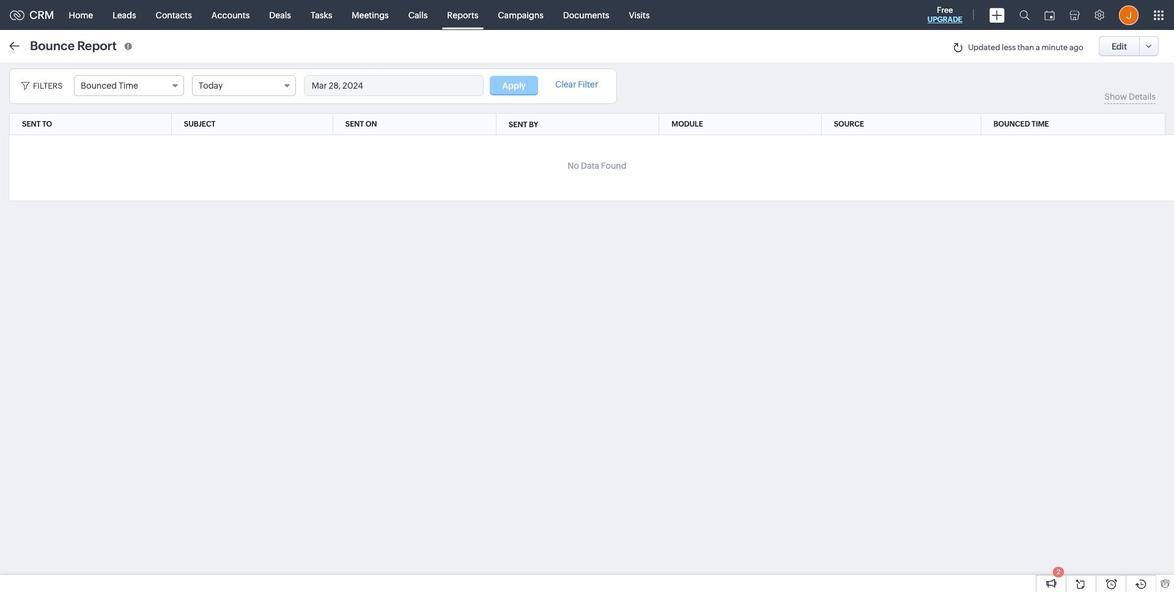 Task type: locate. For each thing, give the bounding box(es) containing it.
None text field
[[304, 76, 483, 95]]

search image
[[1020, 10, 1030, 20]]

create menu element
[[982, 0, 1012, 30]]

profile element
[[1112, 0, 1146, 30]]

logo image
[[10, 10, 24, 20]]

create menu image
[[990, 8, 1005, 22]]

None field
[[74, 75, 184, 96], [192, 75, 296, 96], [74, 75, 184, 96], [192, 75, 296, 96]]



Task type: describe. For each thing, give the bounding box(es) containing it.
calendar image
[[1045, 10, 1055, 20]]

profile image
[[1119, 5, 1139, 25]]

search element
[[1012, 0, 1037, 30]]



Task type: vqa. For each thing, say whether or not it's contained in the screenshot.
Deals LINK
no



